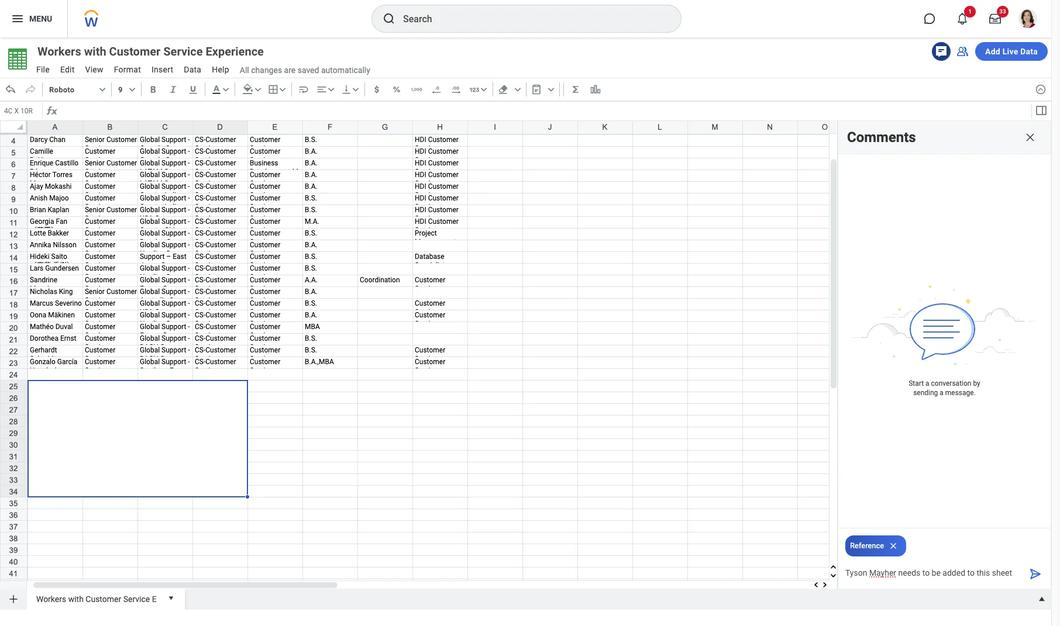 Task type: vqa. For each thing, say whether or not it's contained in the screenshot.
Data within the button
yes



Task type: locate. For each thing, give the bounding box(es) containing it.
workers up edit
[[37, 44, 81, 59]]

customer left e
[[86, 595, 121, 604]]

notifications large image
[[957, 13, 969, 25]]

workers right 'add footer ws' image
[[36, 595, 66, 604]]

0 vertical spatial customer
[[109, 44, 161, 59]]

experience
[[206, 44, 264, 59]]

0 horizontal spatial with
[[68, 595, 84, 604]]

1 vertical spatial customer
[[86, 595, 121, 604]]

start a conversation by sending a message.
[[909, 380, 981, 397]]

customer up menus menu bar
[[109, 44, 161, 59]]

text wrap image
[[298, 84, 309, 95]]

chevron down small image
[[126, 84, 138, 95], [220, 84, 232, 95], [252, 84, 264, 95], [277, 84, 288, 95], [325, 84, 337, 95], [350, 84, 362, 95], [512, 84, 524, 95]]

a down conversation
[[940, 389, 944, 397]]

1 vertical spatial a
[[940, 389, 944, 397]]

view
[[85, 65, 103, 74]]

e
[[152, 595, 157, 604]]

data up underline "image"
[[184, 65, 201, 74]]

1 vertical spatial service
[[123, 595, 150, 604]]

None text field
[[1, 103, 42, 119]]

application
[[839, 557, 1051, 590]]

chevron down small image down help
[[220, 84, 232, 95]]

inbox large image
[[990, 13, 1002, 25]]

percentage image
[[391, 84, 403, 95]]

chevron down small image left 9
[[97, 84, 108, 95]]

1 horizontal spatial chevron down small image
[[478, 84, 490, 95]]

service
[[163, 44, 203, 59], [123, 595, 150, 604]]

1 vertical spatial with
[[68, 595, 84, 604]]

thousands comma image
[[411, 84, 422, 95]]

0 horizontal spatial data
[[184, 65, 201, 74]]

file
[[36, 65, 50, 74]]

start
[[909, 380, 924, 388]]

1 chevron down small image from the left
[[126, 84, 138, 95]]

service up insert
[[163, 44, 203, 59]]

align left image
[[316, 84, 328, 95]]

workers
[[37, 44, 81, 59], [36, 595, 66, 604]]

1 horizontal spatial with
[[84, 44, 106, 59]]

numbers image
[[469, 84, 480, 95]]

paste image
[[531, 84, 542, 95]]

by
[[974, 380, 981, 388]]

add live data
[[986, 47, 1038, 56]]

add footer ws image
[[8, 594, 19, 606]]

1 horizontal spatial service
[[163, 44, 203, 59]]

6 chevron down small image from the left
[[350, 84, 362, 95]]

1 chevron down small image from the left
[[97, 84, 108, 95]]

chevron down small image
[[97, 84, 108, 95], [478, 84, 490, 95], [545, 84, 557, 95]]

data inside button
[[1021, 47, 1038, 56]]

0 horizontal spatial chevron down small image
[[97, 84, 108, 95]]

chevron down small image right eraser 'icon'
[[512, 84, 524, 95]]

a
[[926, 380, 930, 388], [940, 389, 944, 397]]

underline image
[[187, 84, 199, 95]]

menu button
[[0, 0, 67, 37]]

fx image
[[45, 104, 59, 118]]

grid
[[0, 98, 1061, 627]]

workers with customer service experience
[[37, 44, 264, 59]]

3 chevron down small image from the left
[[252, 84, 264, 95]]

with
[[84, 44, 106, 59], [68, 595, 84, 604]]

data
[[1021, 47, 1038, 56], [184, 65, 201, 74]]

0 vertical spatial data
[[1021, 47, 1038, 56]]

0 vertical spatial service
[[163, 44, 203, 59]]

chevron down small image right 9
[[126, 84, 138, 95]]

1 vertical spatial data
[[184, 65, 201, 74]]

activity stream image
[[935, 44, 949, 59]]

add
[[986, 47, 1001, 56]]

chevron down small image right "paste" icon
[[545, 84, 557, 95]]

customer for experience
[[109, 44, 161, 59]]

5 chevron down small image from the left
[[325, 84, 337, 95]]

chevron up circle image
[[1035, 84, 1047, 95]]

1 horizontal spatial data
[[1021, 47, 1038, 56]]

0 vertical spatial a
[[926, 380, 930, 388]]

chevron down small image left dollar sign 'image'
[[350, 84, 362, 95]]

chevron down small image left eraser 'icon'
[[478, 84, 490, 95]]

0 vertical spatial with
[[84, 44, 106, 59]]

italics image
[[167, 84, 179, 95]]

message.
[[946, 389, 976, 397]]

chevron down small image left border all icon
[[252, 84, 264, 95]]

undo l image
[[5, 84, 16, 95]]

0 vertical spatial workers
[[37, 44, 81, 59]]

1 vertical spatial workers
[[36, 595, 66, 604]]

menus menu bar
[[30, 61, 235, 80]]

4 chevron down small image from the left
[[277, 84, 288, 95]]

roboto button
[[45, 80, 109, 99]]

chevron down small image inside roboto popup button
[[97, 84, 108, 95]]

all
[[240, 65, 249, 75]]

chevron down small image left align bottom image
[[325, 84, 337, 95]]

1
[[969, 8, 972, 15]]

profile logan mcneil image
[[1019, 9, 1038, 30]]

dollar sign image
[[371, 84, 383, 95]]

9 button
[[114, 80, 139, 99]]

2 horizontal spatial chevron down small image
[[545, 84, 557, 95]]

0 horizontal spatial service
[[123, 595, 150, 604]]

search image
[[382, 12, 396, 26]]

caret up image
[[1037, 594, 1048, 606]]

are
[[284, 65, 296, 75]]

menu
[[29, 14, 52, 23]]

workers for workers with customer service e
[[36, 595, 66, 604]]

customer for e
[[86, 595, 121, 604]]

a up sending
[[926, 380, 930, 388]]

chevron down small image down the are
[[277, 84, 288, 95]]

automatically
[[321, 65, 370, 75]]

2 chevron down small image from the left
[[220, 84, 232, 95]]

service left e
[[123, 595, 150, 604]]

data right 'live'
[[1021, 47, 1038, 56]]

customer
[[109, 44, 161, 59], [86, 595, 121, 604]]

add live data button
[[976, 42, 1048, 61]]

1 horizontal spatial a
[[940, 389, 944, 397]]

Search Workday  search field
[[403, 6, 657, 32]]



Task type: describe. For each thing, give the bounding box(es) containing it.
comments
[[848, 129, 916, 146]]

edit
[[60, 65, 75, 74]]

9
[[118, 85, 123, 94]]

chevron down small image inside the 9 popup button
[[126, 84, 138, 95]]

saved
[[298, 65, 319, 75]]

format
[[114, 65, 141, 74]]

service for e
[[123, 595, 150, 604]]

33 button
[[983, 6, 1009, 32]]

align bottom image
[[341, 84, 352, 95]]

data inside menus menu bar
[[184, 65, 201, 74]]

chart image
[[590, 84, 602, 95]]

send image
[[1029, 568, 1043, 582]]

workers with customer service experience button
[[32, 43, 285, 60]]

workers with customer service e
[[36, 595, 157, 604]]

autosum image
[[570, 84, 582, 95]]

roboto
[[49, 85, 75, 94]]

sending
[[914, 389, 939, 397]]

toolbar container region
[[0, 78, 1031, 101]]

workers for workers with customer service experience
[[37, 44, 81, 59]]

formula editor image
[[1035, 104, 1049, 118]]

Add a message... text field
[[839, 557, 1026, 590]]

2 chevron down small image from the left
[[478, 84, 490, 95]]

live
[[1003, 47, 1019, 56]]

bold image
[[147, 84, 159, 95]]

all changes are saved automatically button
[[235, 65, 370, 76]]

reference
[[851, 542, 885, 551]]

comments region
[[839, 121, 1051, 590]]

all changes are saved automatically
[[240, 65, 370, 75]]

0 horizontal spatial a
[[926, 380, 930, 388]]

remove zero image
[[431, 84, 442, 95]]

changes
[[251, 65, 282, 75]]

x image
[[1025, 132, 1037, 143]]

help
[[212, 65, 229, 74]]

33
[[1000, 8, 1007, 15]]

conversation
[[932, 380, 972, 388]]

border all image
[[267, 84, 279, 95]]

media classroom image
[[956, 44, 970, 59]]

workers with customer service e button
[[32, 589, 161, 608]]

3 chevron down small image from the left
[[545, 84, 557, 95]]

eraser image
[[497, 84, 509, 95]]

service for experience
[[163, 44, 203, 59]]

with for workers with customer service experience
[[84, 44, 106, 59]]

7 chevron down small image from the left
[[512, 84, 524, 95]]

caret down small image
[[165, 593, 177, 605]]

justify image
[[11, 12, 25, 26]]

insert
[[152, 65, 173, 74]]

add zero image
[[451, 84, 462, 95]]

with for workers with customer service e
[[68, 595, 84, 604]]

Formula Bar text field
[[59, 103, 1031, 119]]

x small image
[[887, 540, 901, 554]]

1 button
[[950, 6, 976, 32]]



